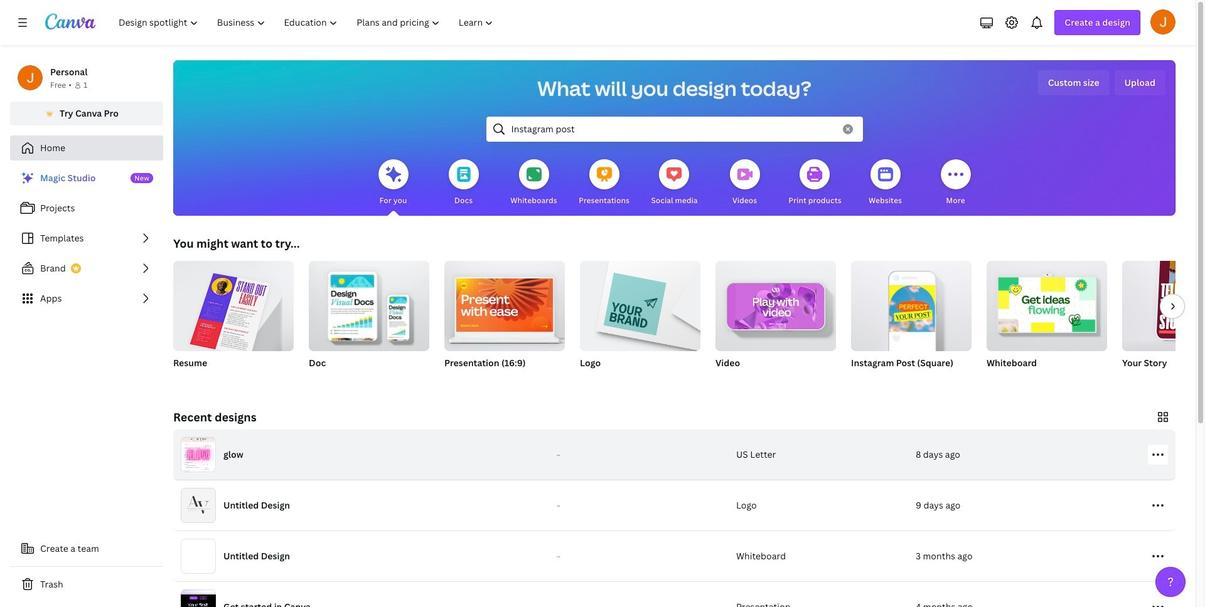 Task type: vqa. For each thing, say whether or not it's contained in the screenshot.
Top Level Navigation element
yes



Task type: locate. For each thing, give the bounding box(es) containing it.
None search field
[[486, 117, 863, 142]]

jeremy miller image
[[1151, 9, 1176, 35]]

top level navigation element
[[111, 10, 504, 35]]

list
[[10, 166, 163, 311]]

group
[[1123, 254, 1205, 386], [1123, 254, 1205, 352], [309, 256, 429, 386], [309, 256, 429, 352], [445, 256, 565, 386], [445, 256, 565, 352], [580, 256, 701, 386], [580, 256, 701, 352], [716, 256, 836, 386], [716, 256, 836, 352], [851, 256, 972, 386], [851, 256, 972, 352], [987, 256, 1108, 386], [987, 256, 1108, 352], [173, 261, 294, 386]]



Task type: describe. For each thing, give the bounding box(es) containing it.
Search search field
[[511, 117, 835, 141]]



